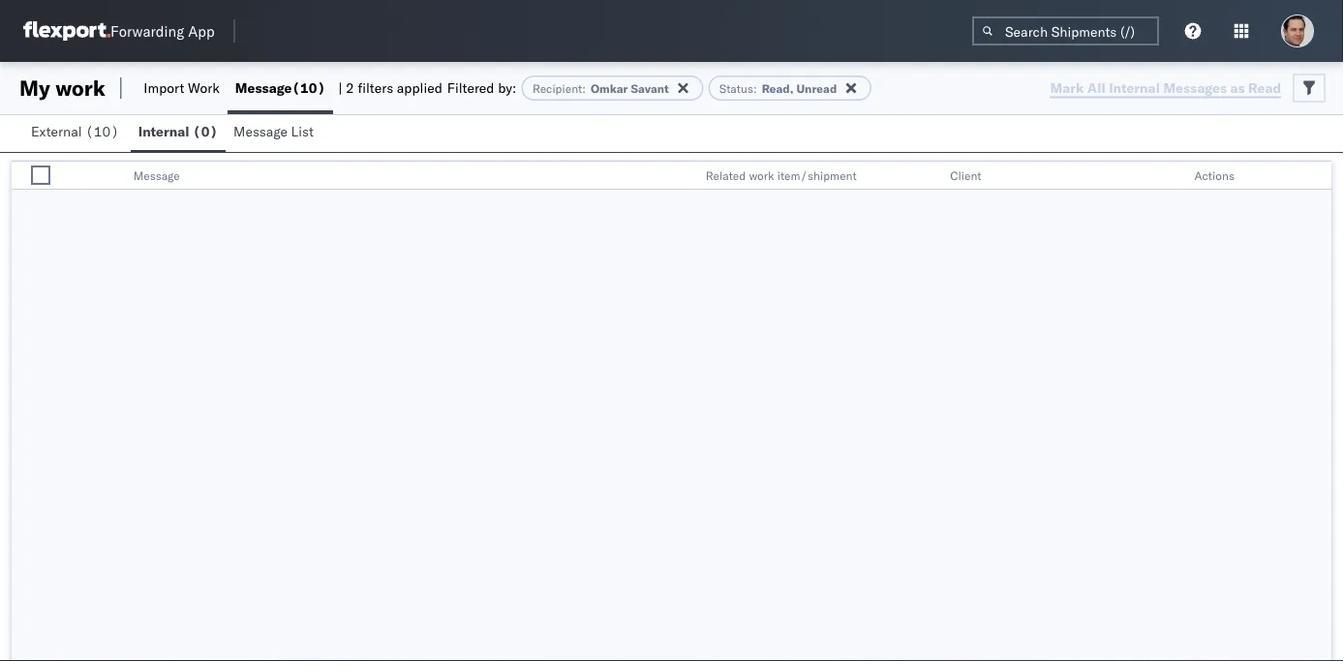 Task type: locate. For each thing, give the bounding box(es) containing it.
2 : from the left
[[753, 81, 757, 95]]

message
[[235, 79, 292, 96], [233, 123, 288, 140], [133, 168, 180, 183]]

app
[[188, 22, 215, 40]]

related
[[706, 168, 746, 183]]

recipient : omkar savant
[[533, 81, 669, 95]]

5 resize handle column header from the left
[[1308, 162, 1332, 191]]

work for my
[[55, 75, 105, 101]]

1 horizontal spatial (10)
[[292, 79, 326, 96]]

read,
[[762, 81, 794, 95]]

(10)
[[292, 79, 326, 96], [85, 123, 119, 140]]

0 horizontal spatial work
[[55, 75, 105, 101]]

0 horizontal spatial (10)
[[85, 123, 119, 140]]

my
[[19, 75, 50, 101]]

filters
[[358, 79, 393, 96]]

message down internal
[[133, 168, 180, 183]]

: left omkar
[[582, 81, 586, 95]]

flexport. image
[[23, 21, 110, 41]]

related work item/shipment
[[706, 168, 857, 183]]

forwarding app
[[110, 22, 215, 40]]

message list button
[[226, 114, 325, 152]]

message left list
[[233, 123, 288, 140]]

client
[[950, 168, 982, 183]]

1 horizontal spatial work
[[749, 168, 774, 183]]

(10) right external
[[85, 123, 119, 140]]

(10) left |
[[292, 79, 326, 96]]

message (10)
[[235, 79, 326, 96]]

internal
[[138, 123, 189, 140]]

4 resize handle column header from the left
[[1162, 162, 1185, 191]]

1 vertical spatial message
[[233, 123, 288, 140]]

None checkbox
[[31, 166, 50, 185]]

resize handle column header
[[62, 162, 85, 191], [673, 162, 696, 191], [917, 162, 941, 191], [1162, 162, 1185, 191], [1308, 162, 1332, 191]]

message up "message list"
[[235, 79, 292, 96]]

:
[[582, 81, 586, 95], [753, 81, 757, 95]]

1 horizontal spatial :
[[753, 81, 757, 95]]

import work
[[144, 79, 220, 96]]

message inside button
[[233, 123, 288, 140]]

0 horizontal spatial :
[[582, 81, 586, 95]]

: left read,
[[753, 81, 757, 95]]

1 vertical spatial work
[[749, 168, 774, 183]]

3 resize handle column header from the left
[[917, 162, 941, 191]]

|
[[338, 79, 342, 96]]

1 vertical spatial (10)
[[85, 123, 119, 140]]

recipient
[[533, 81, 582, 95]]

external
[[31, 123, 82, 140]]

0 vertical spatial work
[[55, 75, 105, 101]]

0 vertical spatial (10)
[[292, 79, 326, 96]]

work right related
[[749, 168, 774, 183]]

0 vertical spatial message
[[235, 79, 292, 96]]

1 : from the left
[[582, 81, 586, 95]]

work
[[55, 75, 105, 101], [749, 168, 774, 183]]

(10) inside button
[[85, 123, 119, 140]]

filtered
[[447, 79, 494, 96]]

actions
[[1195, 168, 1235, 183]]

2 resize handle column header from the left
[[673, 162, 696, 191]]

: for status
[[753, 81, 757, 95]]

my work
[[19, 75, 105, 101]]

work up external (10)
[[55, 75, 105, 101]]



Task type: describe. For each thing, give the bounding box(es) containing it.
status : read, unread
[[719, 81, 837, 95]]

Search Shipments (/) text field
[[972, 16, 1159, 46]]

status
[[719, 81, 753, 95]]

savant
[[631, 81, 669, 95]]

unread
[[797, 81, 837, 95]]

omkar
[[591, 81, 628, 95]]

(10) for message (10)
[[292, 79, 326, 96]]

external (10)
[[31, 123, 119, 140]]

message for (10)
[[235, 79, 292, 96]]

2
[[346, 79, 354, 96]]

: for recipient
[[582, 81, 586, 95]]

applied
[[397, 79, 442, 96]]

forwarding app link
[[23, 21, 215, 41]]

item/shipment
[[777, 168, 857, 183]]

message list
[[233, 123, 314, 140]]

work
[[188, 79, 220, 96]]

| 2 filters applied filtered by:
[[338, 79, 517, 96]]

list
[[291, 123, 314, 140]]

resize handle column header for actions
[[1308, 162, 1332, 191]]

resize handle column header for client
[[1162, 162, 1185, 191]]

forwarding
[[110, 22, 184, 40]]

1 resize handle column header from the left
[[62, 162, 85, 191]]

by:
[[498, 79, 517, 96]]

(10) for external (10)
[[85, 123, 119, 140]]

resize handle column header for related work item/shipment
[[917, 162, 941, 191]]

internal (0) button
[[131, 114, 226, 152]]

import work button
[[136, 62, 227, 114]]

message for list
[[233, 123, 288, 140]]

(0)
[[193, 123, 218, 140]]

internal (0)
[[138, 123, 218, 140]]

2 vertical spatial message
[[133, 168, 180, 183]]

resize handle column header for message
[[673, 162, 696, 191]]

import
[[144, 79, 184, 96]]

external (10) button
[[23, 114, 131, 152]]

work for related
[[749, 168, 774, 183]]



Task type: vqa. For each thing, say whether or not it's contained in the screenshot.
Import Work on the top of page
yes



